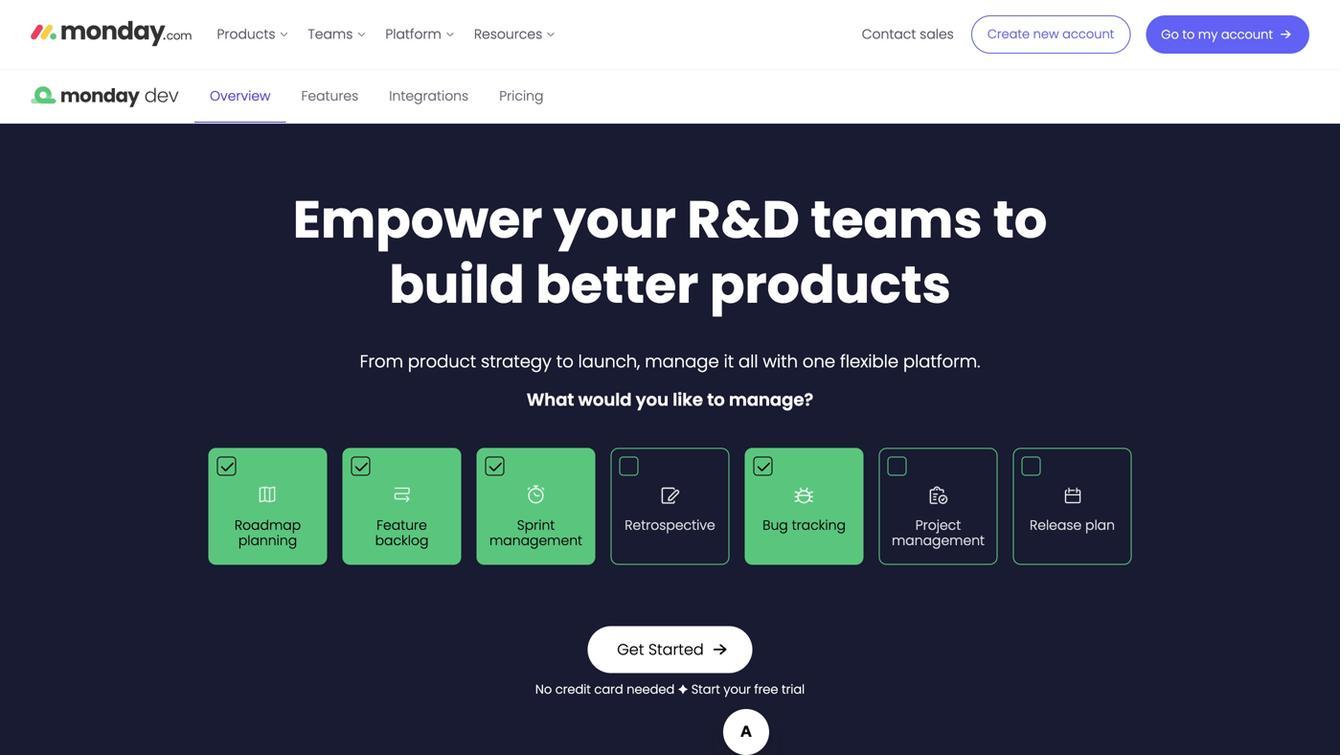Task type: describe. For each thing, give the bounding box(es) containing it.
feature
[[377, 516, 427, 535]]

retrospective
[[625, 516, 715, 535]]

start
[[692, 681, 720, 698]]

with
[[763, 349, 798, 374]]

platform link
[[376, 19, 465, 50]]

Bug tracking checkbox
[[745, 448, 864, 565]]

empower
[[293, 183, 543, 256]]

pricing link
[[484, 70, 559, 123]]

release plan
[[1030, 516, 1115, 535]]

no credit card needed ✦ start your free trial
[[536, 681, 805, 698]]

account inside button
[[1063, 25, 1115, 43]]

Retrospective checkbox
[[611, 448, 730, 565]]

bug tracking
[[763, 516, 846, 535]]

features link
[[286, 70, 374, 123]]

integrations
[[389, 87, 469, 105]]

integrations link
[[374, 70, 484, 123]]

hero option 2 image
[[0, 753, 1341, 755]]

teams
[[308, 25, 353, 44]]

new
[[1034, 25, 1059, 43]]

resources link
[[465, 19, 566, 50]]

1 vertical spatial your
[[724, 681, 751, 698]]

teams
[[811, 183, 983, 256]]

r&d
[[687, 183, 800, 256]]

create new account button
[[971, 15, 1131, 54]]

what
[[527, 388, 574, 412]]

platform.
[[904, 349, 981, 374]]

overview link
[[195, 70, 286, 123]]

manage?
[[729, 388, 814, 412]]

all
[[739, 349, 758, 374]]

manage
[[645, 349, 719, 374]]

like
[[673, 388, 703, 412]]

to inside empower your r&d teams to build better products
[[994, 183, 1048, 256]]

strategy
[[481, 349, 552, 374]]

overview
[[210, 87, 271, 105]]

from
[[360, 349, 403, 374]]

feature backlog
[[375, 516, 429, 550]]

credit
[[555, 681, 591, 698]]

Roadmap planning checkbox
[[208, 448, 327, 565]]

from product strategy to launch, manage it all with one flexible platform.
[[360, 349, 981, 374]]

tracking
[[792, 516, 846, 535]]

monday.com dev image
[[31, 70, 179, 124]]

products link
[[207, 19, 298, 50]]

get
[[617, 639, 644, 660]]

✦
[[678, 681, 688, 698]]

better
[[536, 249, 699, 321]]

group containing roadmap planning
[[201, 440, 1140, 573]]

backlog
[[375, 531, 429, 550]]

go to my account
[[1162, 26, 1273, 43]]

roadmap w 1 image
[[249, 476, 287, 514]]

roadmap
[[235, 516, 301, 535]]

monday.com logo image
[[31, 13, 192, 53]]

one
[[803, 349, 836, 374]]



Task type: locate. For each thing, give the bounding box(es) containing it.
account
[[1063, 25, 1115, 43], [1222, 26, 1273, 43]]

account right new
[[1063, 25, 1115, 43]]

projects w image
[[919, 476, 958, 514]]

Project management checkbox
[[879, 448, 998, 565]]

0 horizontal spatial management
[[490, 531, 583, 550]]

started
[[649, 639, 704, 660]]

1 horizontal spatial management
[[892, 531, 985, 550]]

it
[[724, 349, 734, 374]]

create
[[988, 25, 1030, 43]]

bug w image
[[785, 476, 824, 514]]

product
[[408, 349, 476, 374]]

to inside button
[[1183, 26, 1195, 43]]

management inside checkbox
[[892, 531, 985, 550]]

products
[[710, 249, 951, 321]]

create new account
[[988, 25, 1115, 43]]

card
[[595, 681, 623, 698]]

flexible
[[840, 349, 899, 374]]

go
[[1162, 26, 1179, 43]]

build
[[389, 249, 525, 321]]

list containing products
[[207, 0, 566, 69]]

get started button
[[588, 626, 753, 673]]

account right my
[[1222, 26, 1273, 43]]

you
[[636, 388, 669, 412]]

planning
[[238, 531, 297, 550]]

group
[[201, 440, 1140, 573]]

platform
[[386, 25, 442, 44]]

management inside "checkbox"
[[490, 531, 583, 550]]

what would you like to manage?
[[527, 388, 814, 412]]

Release plan checkbox
[[1013, 448, 1132, 565]]

main element
[[207, 0, 1310, 69]]

account inside button
[[1222, 26, 1273, 43]]

project management
[[892, 516, 985, 550]]

your inside empower your r&d teams to build better products
[[554, 183, 676, 256]]

1 horizontal spatial your
[[724, 681, 751, 698]]

plan
[[1086, 516, 1115, 535]]

management down sprint w icon
[[490, 531, 583, 550]]

your
[[554, 183, 676, 256], [724, 681, 751, 698]]

release w image
[[1054, 476, 1092, 514]]

2 management from the left
[[892, 531, 985, 550]]

empower your r&d teams to build better products
[[293, 183, 1048, 321]]

1 horizontal spatial account
[[1222, 26, 1273, 43]]

0 horizontal spatial your
[[554, 183, 676, 256]]

0 vertical spatial your
[[554, 183, 676, 256]]

management for sprint
[[490, 531, 583, 550]]

launch,
[[578, 349, 640, 374]]

to
[[1183, 26, 1195, 43], [994, 183, 1048, 256], [557, 349, 574, 374], [707, 388, 725, 412]]

features
[[301, 87, 359, 105]]

1 management from the left
[[490, 531, 583, 550]]

no
[[536, 681, 552, 698]]

needed
[[627, 681, 675, 698]]

go to my account button
[[1146, 15, 1310, 54]]

backlog w image
[[383, 476, 421, 514]]

trial
[[782, 681, 805, 698]]

management down projects w icon
[[892, 531, 985, 550]]

contact sales
[[862, 25, 954, 44]]

get started
[[617, 639, 704, 660]]

resources
[[474, 25, 543, 44]]

contact
[[862, 25, 916, 44]]

project
[[916, 516, 961, 535]]

Feature backlog checkbox
[[343, 448, 461, 565]]

list
[[207, 0, 566, 69]]

sprint management
[[490, 516, 583, 550]]

my
[[1199, 26, 1218, 43]]

sales
[[920, 25, 954, 44]]

roadmap planning
[[235, 516, 301, 550]]

release
[[1030, 516, 1082, 535]]

management
[[490, 531, 583, 550], [892, 531, 985, 550]]

would
[[578, 388, 632, 412]]

sprint
[[517, 516, 555, 535]]

sprint w image
[[517, 476, 555, 514]]

Sprint management checkbox
[[477, 448, 596, 565]]

contact sales button
[[853, 19, 964, 50]]

products
[[217, 25, 275, 44]]

management for project
[[892, 531, 985, 550]]

pricing
[[499, 87, 544, 105]]

teams link
[[298, 19, 376, 50]]

0 horizontal spatial account
[[1063, 25, 1115, 43]]

retro w image
[[651, 476, 689, 514]]

bug
[[763, 516, 788, 535]]

free
[[754, 681, 779, 698]]



Task type: vqa. For each thing, say whether or not it's contained in the screenshot.
the Overview link
yes



